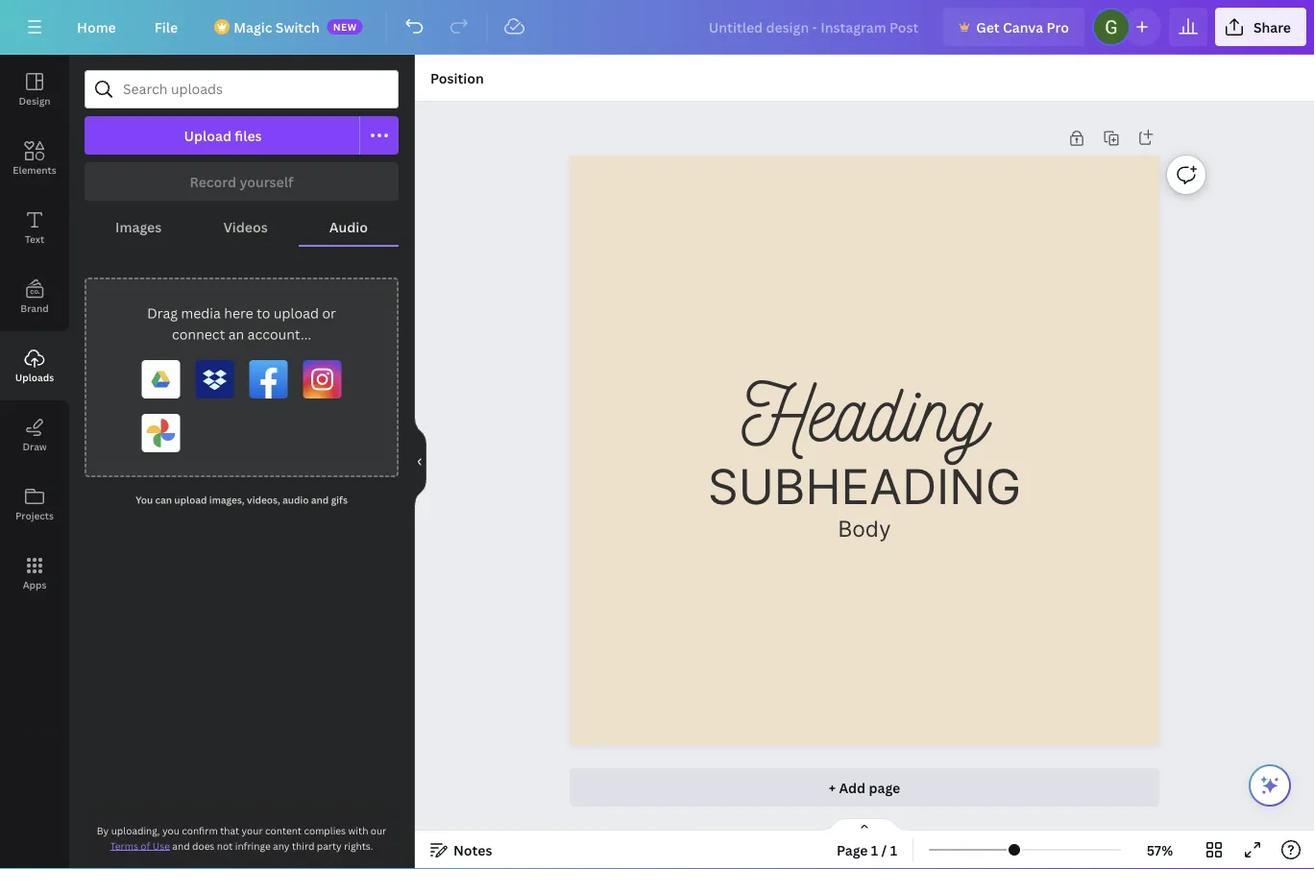 Task type: locate. For each thing, give the bounding box(es) containing it.
audio button
[[299, 209, 399, 245]]

not
[[217, 840, 233, 853]]

connect
[[172, 325, 225, 344]]

+
[[829, 779, 836, 797]]

or
[[322, 304, 336, 322]]

record yourself
[[190, 173, 294, 191]]

+ add page button
[[570, 769, 1160, 807]]

upload right 'can'
[[174, 494, 207, 507]]

uploads
[[15, 371, 54, 384]]

media
[[181, 304, 221, 322]]

0 horizontal spatial 1
[[872, 842, 879, 860]]

1 horizontal spatial upload
[[274, 304, 319, 322]]

magic
[[234, 18, 272, 36]]

heading subheading body
[[708, 359, 1022, 542]]

videos,
[[247, 494, 280, 507]]

0 vertical spatial upload
[[274, 304, 319, 322]]

57% button
[[1129, 835, 1192, 866]]

0 vertical spatial and
[[311, 494, 329, 507]]

0 horizontal spatial and
[[172, 840, 190, 853]]

files
[[235, 126, 262, 145]]

pro
[[1047, 18, 1070, 36]]

show pages image
[[819, 818, 911, 833]]

and left gifs
[[311, 494, 329, 507]]

account...
[[248, 325, 311, 344]]

apps button
[[0, 539, 69, 608]]

1
[[872, 842, 879, 860], [891, 842, 898, 860]]

upload
[[274, 304, 319, 322], [174, 494, 207, 507]]

subheading
[[708, 459, 1022, 516]]

upload up the account...
[[274, 304, 319, 322]]

get canva pro
[[977, 18, 1070, 36]]

and
[[311, 494, 329, 507], [172, 840, 190, 853]]

record yourself button
[[85, 162, 399, 201]]

videos
[[223, 218, 268, 236]]

1 horizontal spatial and
[[311, 494, 329, 507]]

can
[[155, 494, 172, 507]]

1 right /
[[891, 842, 898, 860]]

1 left /
[[872, 842, 879, 860]]

our
[[371, 825, 387, 838]]

page 1 / 1
[[837, 842, 898, 860]]

1 horizontal spatial 1
[[891, 842, 898, 860]]

record
[[190, 173, 237, 191]]

use
[[153, 840, 170, 853]]

1 1 from the left
[[872, 842, 879, 860]]

side panel tab list
[[0, 55, 69, 608]]

1 vertical spatial upload
[[174, 494, 207, 507]]

brand
[[20, 302, 49, 315]]

images button
[[85, 209, 193, 245]]

draw button
[[0, 401, 69, 470]]

videos button
[[193, 209, 299, 245]]

heading
[[742, 359, 988, 459]]

canva
[[1003, 18, 1044, 36]]

notes button
[[423, 835, 500, 866]]

and down you
[[172, 840, 190, 853]]

body
[[839, 516, 892, 542]]

you can upload images, videos, audio and gifs
[[136, 494, 348, 507]]

elements button
[[0, 124, 69, 193]]

add
[[840, 779, 866, 797]]

uploading,
[[111, 825, 160, 838]]

1 vertical spatial and
[[172, 840, 190, 853]]

images,
[[209, 494, 245, 507]]

main menu bar
[[0, 0, 1315, 55]]

and inside 'by uploading, you confirm that your content complies with our terms of use and does not infringe any third party rights.'
[[172, 840, 190, 853]]

you
[[136, 494, 153, 507]]

share button
[[1216, 8, 1307, 46]]

here
[[224, 304, 253, 322]]

brand button
[[0, 262, 69, 332]]

projects button
[[0, 470, 69, 539]]

you
[[162, 825, 180, 838]]

0 horizontal spatial upload
[[174, 494, 207, 507]]

home
[[77, 18, 116, 36]]

Search uploads search field
[[123, 71, 386, 108]]

drag
[[147, 304, 178, 322]]

rights.
[[344, 840, 373, 853]]

images
[[115, 218, 162, 236]]



Task type: vqa. For each thing, say whether or not it's contained in the screenshot.
Notes
yes



Task type: describe. For each thing, give the bounding box(es) containing it.
draw
[[22, 440, 47, 453]]

audio
[[330, 218, 368, 236]]

upload inside drag media here to upload or connect an account...
[[274, 304, 319, 322]]

apps
[[23, 579, 46, 592]]

with
[[348, 825, 368, 838]]

by
[[97, 825, 109, 838]]

canva assistant image
[[1259, 775, 1282, 798]]

text button
[[0, 193, 69, 262]]

get
[[977, 18, 1000, 36]]

file button
[[139, 8, 193, 46]]

57%
[[1147, 842, 1174, 860]]

infringe
[[235, 840, 271, 853]]

third
[[292, 840, 315, 853]]

upload files button
[[85, 116, 360, 155]]

elements
[[13, 163, 56, 176]]

hide image
[[414, 416, 427, 508]]

home link
[[62, 8, 131, 46]]

new
[[333, 20, 357, 33]]

to
[[257, 304, 270, 322]]

magic switch
[[234, 18, 320, 36]]

drag media here to upload or connect an account...
[[147, 304, 336, 344]]

that
[[220, 825, 239, 838]]

position
[[431, 69, 484, 87]]

2 1 from the left
[[891, 842, 898, 860]]

notes
[[454, 842, 493, 860]]

audio
[[283, 494, 309, 507]]

position button
[[423, 62, 492, 93]]

Design title text field
[[694, 8, 936, 46]]

upload files
[[184, 126, 262, 145]]

/
[[882, 842, 888, 860]]

uploads button
[[0, 332, 69, 401]]

confirm
[[182, 825, 218, 838]]

of
[[141, 840, 150, 853]]

complies
[[304, 825, 346, 838]]

switch
[[276, 18, 320, 36]]

design button
[[0, 55, 69, 124]]

design
[[19, 94, 51, 107]]

file
[[155, 18, 178, 36]]

page
[[837, 842, 868, 860]]

share
[[1254, 18, 1292, 36]]

by uploading, you confirm that your content complies with our terms of use and does not infringe any third party rights.
[[97, 825, 387, 853]]

terms of use link
[[110, 840, 170, 853]]

terms
[[110, 840, 138, 853]]

get canva pro button
[[944, 8, 1085, 46]]

+ add page
[[829, 779, 901, 797]]

any
[[273, 840, 290, 853]]

your
[[242, 825, 263, 838]]

party
[[317, 840, 342, 853]]

projects
[[15, 509, 54, 522]]

yourself
[[240, 173, 294, 191]]

does
[[192, 840, 215, 853]]

text
[[25, 233, 44, 246]]

page
[[869, 779, 901, 797]]

an
[[229, 325, 244, 344]]

content
[[265, 825, 302, 838]]

gifs
[[331, 494, 348, 507]]

upload
[[184, 126, 232, 145]]



